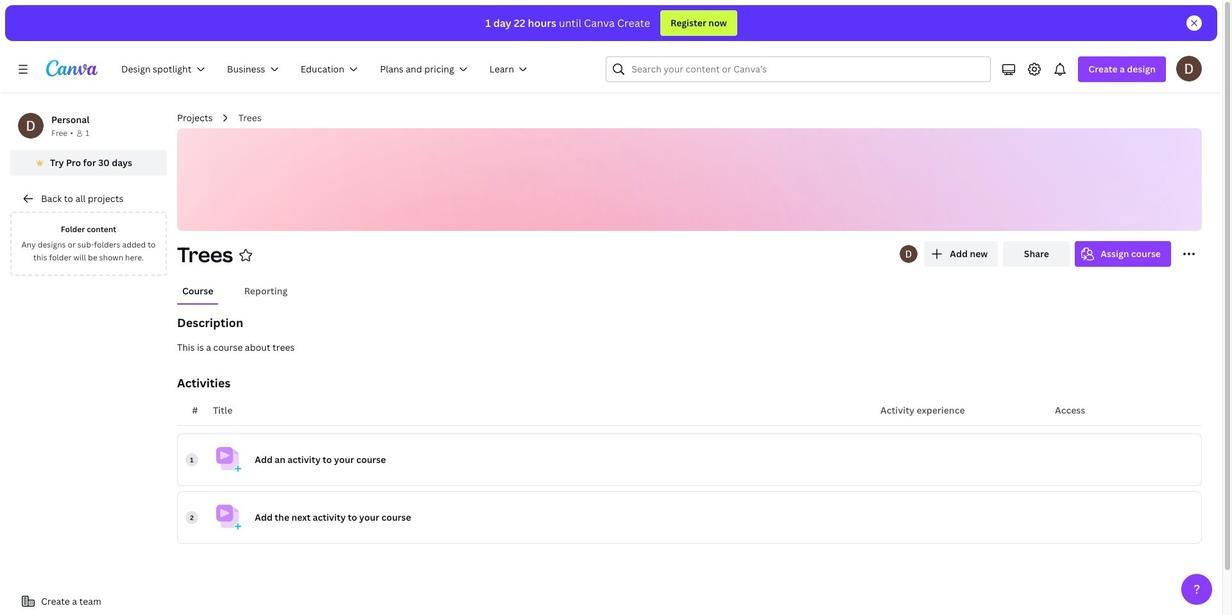 Task type: locate. For each thing, give the bounding box(es) containing it.
None search field
[[606, 56, 991, 82]]

Search search field
[[632, 57, 966, 82]]

top level navigation element
[[113, 56, 541, 82]]

dirk hardpeck image
[[1177, 56, 1202, 82]]



Task type: vqa. For each thing, say whether or not it's contained in the screenshot.
the notes
no



